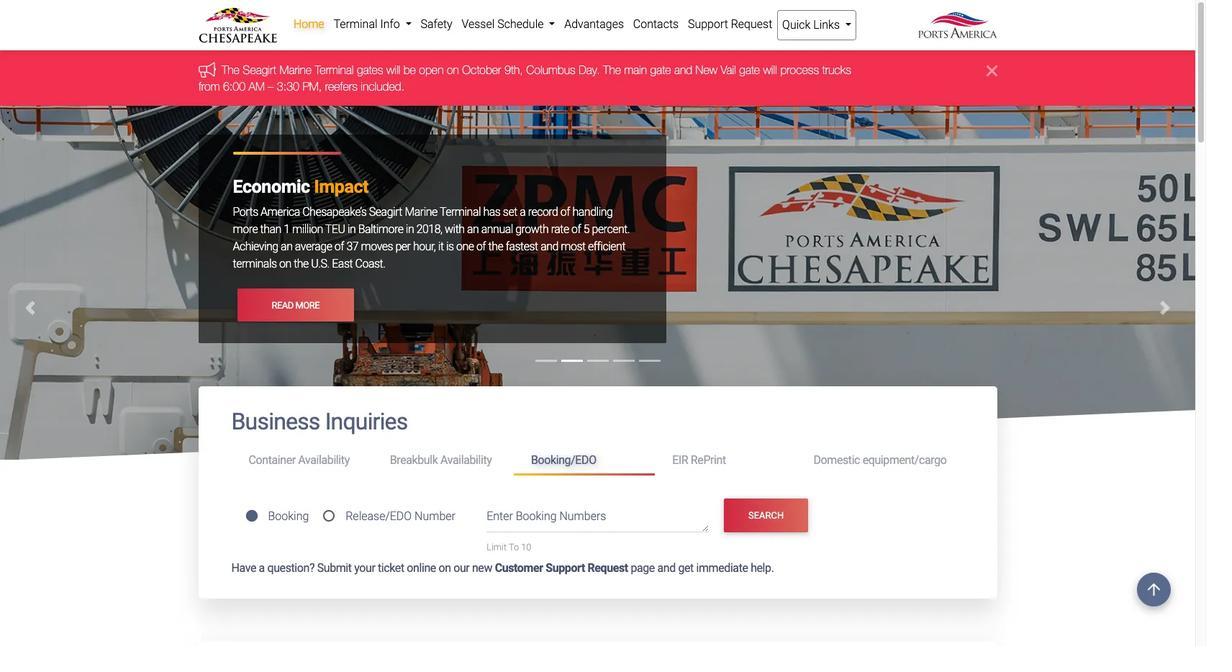Task type: locate. For each thing, give the bounding box(es) containing it.
an down 1
[[281, 240, 293, 254]]

0 horizontal spatial request
[[588, 562, 628, 576]]

0 vertical spatial marine
[[279, 64, 312, 77]]

on left our
[[439, 562, 451, 576]]

seagirt up baltimore
[[369, 205, 403, 219]]

1 vertical spatial terminal
[[315, 64, 354, 77]]

on inside the seagirt marine terminal gates will be open on october 9th, columbus day. the main gate and new vail gate will process trucks from 6:00 am – 3:30 pm, reefers included.
[[447, 64, 459, 77]]

booking up 10
[[516, 510, 557, 524]]

Enter Booking Numbers text field
[[487, 508, 709, 533]]

request inside "link"
[[731, 17, 773, 31]]

2 availability from the left
[[441, 454, 492, 467]]

breakbulk
[[390, 454, 438, 467]]

vessel schedule
[[462, 17, 547, 31]]

included.
[[361, 80, 404, 93]]

customer support request link
[[495, 562, 628, 576]]

availability right breakbulk
[[441, 454, 492, 467]]

1 horizontal spatial seagirt
[[369, 205, 403, 219]]

chesapeake's
[[303, 205, 367, 219]]

a right set
[[520, 205, 526, 219]]

0 horizontal spatial support
[[546, 562, 585, 576]]

and down the rate
[[541, 240, 559, 254]]

0 horizontal spatial a
[[259, 562, 265, 576]]

1 availability from the left
[[298, 454, 350, 467]]

1 vertical spatial on
[[279, 257, 291, 271]]

seagirt inside ports america chesapeake's seagirt marine terminal has set a record of handling more than 1 million teu in baltimore in 2018,                         with an annual growth rate of 5 percent. achieving an average of 37 moves per hour, it is one of the fastest and most efficient terminals on the u.s. east coast.
[[369, 205, 403, 219]]

availability
[[298, 454, 350, 467], [441, 454, 492, 467]]

columbus
[[526, 64, 575, 77]]

1
[[284, 223, 290, 236]]

close image
[[987, 62, 998, 79]]

reprint
[[691, 454, 726, 467]]

most
[[561, 240, 586, 254]]

terminals
[[233, 257, 277, 271]]

1 horizontal spatial gate
[[739, 64, 760, 77]]

bullhorn image
[[198, 62, 221, 78]]

baltimore
[[358, 223, 404, 236]]

rate
[[551, 223, 569, 236]]

0 vertical spatial request
[[731, 17, 773, 31]]

vail
[[721, 64, 736, 77]]

customer
[[495, 562, 543, 576]]

2 gate from the left
[[739, 64, 760, 77]]

an
[[467, 223, 479, 236], [281, 240, 293, 254]]

1 in from the left
[[348, 223, 356, 236]]

read more
[[272, 300, 320, 311]]

2 vertical spatial and
[[658, 562, 676, 576]]

request inside "business inquiries" main content
[[588, 562, 628, 576]]

more
[[296, 300, 320, 311]]

and
[[674, 64, 692, 77], [541, 240, 559, 254], [658, 562, 676, 576]]

0 vertical spatial seagirt
[[243, 64, 276, 77]]

request
[[731, 17, 773, 31], [588, 562, 628, 576]]

1 will from the left
[[386, 64, 400, 77]]

1 gate from the left
[[650, 64, 671, 77]]

2 will from the left
[[763, 64, 777, 77]]

annual
[[482, 223, 513, 236]]

0 horizontal spatial will
[[386, 64, 400, 77]]

terminal info link
[[329, 10, 416, 39]]

pm,
[[302, 80, 322, 93]]

and inside ports america chesapeake's seagirt marine terminal has set a record of handling more than 1 million teu in baltimore in 2018,                         with an annual growth rate of 5 percent. achieving an average of 37 moves per hour, it is one of the fastest and most efficient terminals on the u.s. east coast.
[[541, 240, 559, 254]]

has
[[483, 205, 501, 219]]

breakbulk availability link
[[373, 448, 514, 474]]

of left 5
[[572, 223, 581, 236]]

0 vertical spatial support
[[688, 17, 729, 31]]

schedule
[[498, 17, 544, 31]]

page
[[631, 562, 655, 576]]

0 horizontal spatial the
[[221, 64, 239, 77]]

impact
[[314, 177, 369, 197]]

1 horizontal spatial availability
[[441, 454, 492, 467]]

in
[[348, 223, 356, 236], [406, 223, 414, 236]]

the down annual on the left
[[489, 240, 503, 254]]

0 horizontal spatial an
[[281, 240, 293, 254]]

1 vertical spatial a
[[259, 562, 265, 576]]

terminal up reefers
[[315, 64, 354, 77]]

on right terminals at the left
[[279, 257, 291, 271]]

question?
[[267, 562, 315, 576]]

our
[[454, 562, 470, 576]]

on right "open"
[[447, 64, 459, 77]]

eir reprint link
[[655, 448, 797, 474]]

1 vertical spatial seagirt
[[369, 205, 403, 219]]

gate
[[650, 64, 671, 77], [739, 64, 760, 77]]

of right one
[[477, 240, 486, 254]]

numbers
[[560, 510, 607, 524]]

a inside ports america chesapeake's seagirt marine terminal has set a record of handling more than 1 million teu in baltimore in 2018,                         with an annual growth rate of 5 percent. achieving an average of 37 moves per hour, it is one of the fastest and most efficient terminals on the u.s. east coast.
[[520, 205, 526, 219]]

to
[[509, 542, 519, 553]]

the right day. in the top left of the page
[[603, 64, 621, 77]]

terminal left info
[[334, 17, 378, 31]]

5
[[584, 223, 590, 236]]

availability down business inquiries
[[298, 454, 350, 467]]

moves
[[361, 240, 393, 254]]

1 horizontal spatial a
[[520, 205, 526, 219]]

0 horizontal spatial booking
[[268, 509, 309, 523]]

support right customer
[[546, 562, 585, 576]]

1 vertical spatial support
[[546, 562, 585, 576]]

1 horizontal spatial support
[[688, 17, 729, 31]]

the up 6:00
[[221, 64, 239, 77]]

eir reprint
[[673, 454, 726, 467]]

will
[[386, 64, 400, 77], [763, 64, 777, 77]]

get
[[679, 562, 694, 576]]

3:30
[[277, 80, 299, 93]]

support up new
[[688, 17, 729, 31]]

1 horizontal spatial the
[[489, 240, 503, 254]]

0 vertical spatial an
[[467, 223, 479, 236]]

marine inside ports america chesapeake's seagirt marine terminal has set a record of handling more than 1 million teu in baltimore in 2018,                         with an annual growth rate of 5 percent. achieving an average of 37 moves per hour, it is one of the fastest and most efficient terminals on the u.s. east coast.
[[405, 205, 438, 219]]

an right with
[[467, 223, 479, 236]]

the left u.s.
[[294, 257, 309, 271]]

support
[[688, 17, 729, 31], [546, 562, 585, 576]]

request left page
[[588, 562, 628, 576]]

1 horizontal spatial in
[[406, 223, 414, 236]]

availability for container availability
[[298, 454, 350, 467]]

1 horizontal spatial marine
[[405, 205, 438, 219]]

booking up question?
[[268, 509, 309, 523]]

marine inside the seagirt marine terminal gates will be open on october 9th, columbus day. the main gate and new vail gate will process trucks from 6:00 am – 3:30 pm, reefers included.
[[279, 64, 312, 77]]

handling
[[573, 205, 613, 219]]

0 horizontal spatial marine
[[279, 64, 312, 77]]

it
[[438, 240, 444, 254]]

0 vertical spatial on
[[447, 64, 459, 77]]

reefers
[[325, 80, 357, 93]]

0 horizontal spatial in
[[348, 223, 356, 236]]

number
[[415, 509, 456, 523]]

search button
[[724, 499, 809, 533]]

ports
[[233, 205, 258, 219]]

and left get
[[658, 562, 676, 576]]

marine
[[279, 64, 312, 77], [405, 205, 438, 219]]

2 vertical spatial terminal
[[440, 205, 481, 219]]

seagirt up am
[[243, 64, 276, 77]]

1 horizontal spatial request
[[731, 17, 773, 31]]

open
[[419, 64, 444, 77]]

terminal up with
[[440, 205, 481, 219]]

hour,
[[413, 240, 436, 254]]

will left be
[[386, 64, 400, 77]]

marine up 2018,
[[405, 205, 438, 219]]

equipment/cargo
[[863, 454, 947, 467]]

day.
[[579, 64, 600, 77]]

gate right vail
[[739, 64, 760, 77]]

availability inside 'link'
[[441, 454, 492, 467]]

a inside "business inquiries" main content
[[259, 562, 265, 576]]

gate right main
[[650, 64, 671, 77]]

business inquiries
[[231, 408, 408, 436]]

1 horizontal spatial the
[[603, 64, 621, 77]]

marine up 3:30
[[279, 64, 312, 77]]

read
[[272, 300, 294, 311]]

1 vertical spatial marine
[[405, 205, 438, 219]]

be
[[403, 64, 416, 77]]

1 vertical spatial an
[[281, 240, 293, 254]]

0 horizontal spatial gate
[[650, 64, 671, 77]]

the
[[489, 240, 503, 254], [294, 257, 309, 271]]

0 vertical spatial a
[[520, 205, 526, 219]]

0 horizontal spatial seagirt
[[243, 64, 276, 77]]

online
[[407, 562, 436, 576]]

in up per
[[406, 223, 414, 236]]

0 horizontal spatial the
[[294, 257, 309, 271]]

0 vertical spatial and
[[674, 64, 692, 77]]

0 vertical spatial the
[[489, 240, 503, 254]]

percent.
[[592, 223, 630, 236]]

from
[[198, 80, 220, 93]]

1 vertical spatial request
[[588, 562, 628, 576]]

more
[[233, 223, 258, 236]]

have
[[231, 562, 256, 576]]

economic
[[233, 177, 310, 197]]

economic engine image
[[0, 106, 1196, 622]]

1 horizontal spatial will
[[763, 64, 777, 77]]

seagirt inside the seagirt marine terminal gates will be open on october 9th, columbus day. the main gate and new vail gate will process trucks from 6:00 am – 3:30 pm, reefers included.
[[243, 64, 276, 77]]

will left process
[[763, 64, 777, 77]]

booking/edo link
[[514, 448, 655, 476]]

2 vertical spatial on
[[439, 562, 451, 576]]

new
[[696, 64, 717, 77]]

business inquiries main content
[[188, 387, 1008, 647]]

in right teu
[[348, 223, 356, 236]]

a right have
[[259, 562, 265, 576]]

a
[[520, 205, 526, 219], [259, 562, 265, 576]]

request left quick
[[731, 17, 773, 31]]

1 vertical spatial and
[[541, 240, 559, 254]]

business
[[231, 408, 320, 436]]

main
[[624, 64, 647, 77]]

and left new
[[674, 64, 692, 77]]

the seagirt marine terminal gates will be open on october 9th, columbus day. the main gate and new vail gate will process trucks from 6:00 am – 3:30 pm, reefers included.
[[198, 64, 851, 93]]

0 horizontal spatial availability
[[298, 454, 350, 467]]

the
[[221, 64, 239, 77], [603, 64, 621, 77]]

1 horizontal spatial an
[[467, 223, 479, 236]]

help.
[[751, 562, 774, 576]]

east
[[332, 257, 353, 271]]

am
[[248, 80, 265, 93]]



Task type: vqa. For each thing, say whether or not it's contained in the screenshot.
Bill
no



Task type: describe. For each thing, give the bounding box(es) containing it.
release/edo number
[[346, 509, 456, 523]]

container availability
[[249, 454, 350, 467]]

october
[[462, 64, 501, 77]]

0 vertical spatial terminal
[[334, 17, 378, 31]]

enter booking numbers
[[487, 510, 607, 524]]

go to top image
[[1138, 573, 1171, 607]]

terminal info
[[334, 17, 403, 31]]

terminal inside ports america chesapeake's seagirt marine terminal has set a record of handling more than 1 million teu in baltimore in 2018,                         with an annual growth rate of 5 percent. achieving an average of 37 moves per hour, it is one of the fastest and most efficient terminals on the u.s. east coast.
[[440, 205, 481, 219]]

1 vertical spatial the
[[294, 257, 309, 271]]

2018,
[[417, 223, 443, 236]]

release/edo
[[346, 509, 412, 523]]

safety
[[421, 17, 453, 31]]

safety link
[[416, 10, 457, 39]]

domestic equipment/cargo
[[814, 454, 947, 467]]

u.s.
[[311, 257, 330, 271]]

home
[[294, 17, 324, 31]]

support request
[[688, 17, 773, 31]]

10
[[521, 542, 532, 553]]

support request link
[[684, 10, 777, 39]]

america
[[261, 205, 300, 219]]

economic impact
[[233, 177, 369, 197]]

home link
[[289, 10, 329, 39]]

enter
[[487, 510, 513, 524]]

submit
[[317, 562, 352, 576]]

2 in from the left
[[406, 223, 414, 236]]

1 the from the left
[[221, 64, 239, 77]]

of left 37
[[335, 240, 344, 254]]

record
[[528, 205, 558, 219]]

6:00
[[223, 80, 245, 93]]

gates
[[357, 64, 383, 77]]

links
[[814, 18, 840, 32]]

advantages link
[[560, 10, 629, 39]]

terminal inside the seagirt marine terminal gates will be open on october 9th, columbus day. the main gate and new vail gate will process trucks from 6:00 am – 3:30 pm, reefers included.
[[315, 64, 354, 77]]

million
[[292, 223, 323, 236]]

contacts link
[[629, 10, 684, 39]]

info
[[380, 17, 400, 31]]

vessel schedule link
[[457, 10, 560, 39]]

per
[[396, 240, 411, 254]]

2 the from the left
[[603, 64, 621, 77]]

booking/edo
[[531, 454, 597, 467]]

container
[[249, 454, 296, 467]]

support inside "business inquiries" main content
[[546, 562, 585, 576]]

ticket
[[378, 562, 404, 576]]

the seagirt marine terminal gates will be open on october 9th, columbus day. the main gate and new vail gate will process trucks from 6:00 am – 3:30 pm, reefers included. alert
[[0, 51, 1196, 106]]

quick links link
[[777, 10, 857, 40]]

domestic equipment/cargo link
[[797, 448, 964, 474]]

on inside ports america chesapeake's seagirt marine terminal has set a record of handling more than 1 million teu in baltimore in 2018,                         with an annual growth rate of 5 percent. achieving an average of 37 moves per hour, it is one of the fastest and most efficient terminals on the u.s. east coast.
[[279, 257, 291, 271]]

search
[[749, 510, 784, 521]]

trucks
[[822, 64, 851, 77]]

1 horizontal spatial booking
[[516, 510, 557, 524]]

and inside the seagirt marine terminal gates will be open on october 9th, columbus day. the main gate and new vail gate will process trucks from 6:00 am – 3:30 pm, reefers included.
[[674, 64, 692, 77]]

on inside "business inquiries" main content
[[439, 562, 451, 576]]

eir
[[673, 454, 689, 467]]

coast.
[[355, 257, 386, 271]]

have a question? submit your ticket online on our new customer support request page and get immediate help.
[[231, 562, 774, 576]]

availability for breakbulk availability
[[441, 454, 492, 467]]

read more link
[[237, 289, 354, 322]]

new
[[472, 562, 493, 576]]

process
[[780, 64, 819, 77]]

growth
[[516, 223, 549, 236]]

support inside "link"
[[688, 17, 729, 31]]

limit
[[487, 542, 507, 553]]

quick links
[[783, 18, 843, 32]]

your
[[354, 562, 375, 576]]

vessel
[[462, 17, 495, 31]]

quick
[[783, 18, 811, 32]]

the seagirt marine terminal gates will be open on october 9th, columbus day. the main gate and new vail gate will process trucks from 6:00 am – 3:30 pm, reefers included. link
[[198, 64, 851, 93]]

is
[[446, 240, 454, 254]]

–
[[268, 80, 274, 93]]

9th,
[[504, 64, 523, 77]]

and inside "business inquiries" main content
[[658, 562, 676, 576]]

37
[[347, 240, 359, 254]]

average
[[295, 240, 332, 254]]

advantages
[[565, 17, 624, 31]]

container availability link
[[231, 448, 373, 474]]

immediate
[[697, 562, 749, 576]]

with
[[445, 223, 465, 236]]

inquiries
[[325, 408, 408, 436]]

ports america chesapeake's seagirt marine terminal has set a record of handling more than 1 million teu in baltimore in 2018,                         with an annual growth rate of 5 percent. achieving an average of 37 moves per hour, it is one of the fastest and most efficient terminals on the u.s. east coast.
[[233, 205, 630, 271]]

one
[[456, 240, 474, 254]]

set
[[503, 205, 518, 219]]

contacts
[[633, 17, 679, 31]]

of up the rate
[[561, 205, 570, 219]]



